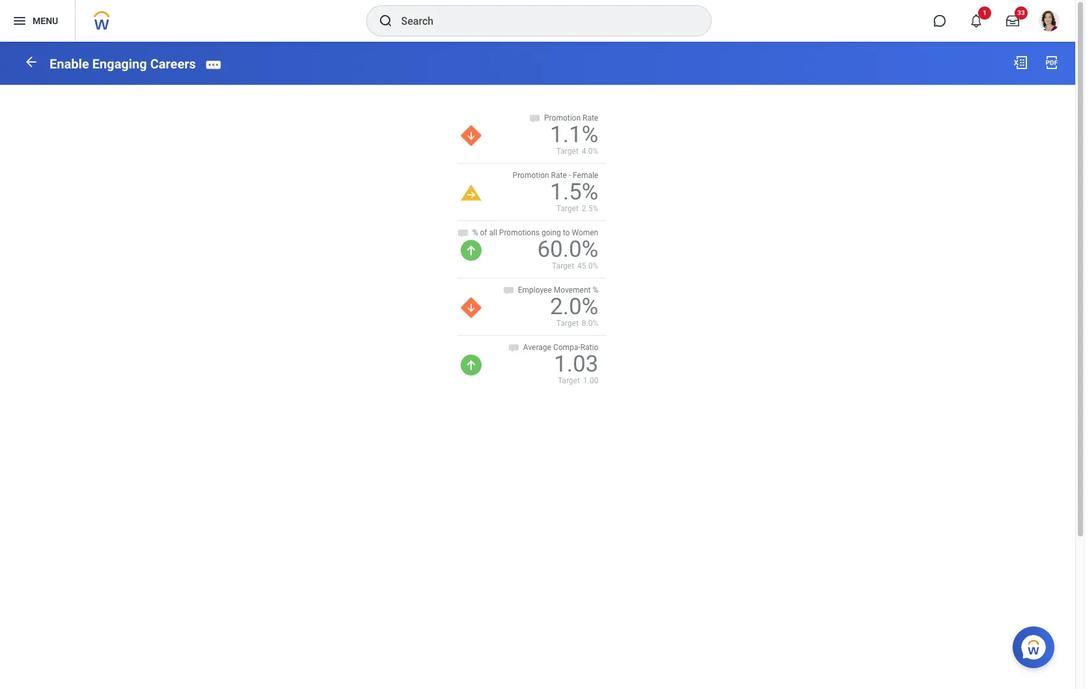 Task type: describe. For each thing, give the bounding box(es) containing it.
1.1% target 4.0%
[[550, 121, 599, 156]]

1
[[984, 9, 987, 16]]

33
[[1018, 9, 1026, 16]]

rate for promotion rate - female
[[551, 171, 567, 180]]

employee
[[518, 286, 552, 295]]

inbox large image
[[1007, 14, 1020, 27]]

menu
[[33, 15, 58, 26]]

movement
[[554, 286, 591, 295]]

justify image
[[12, 13, 27, 29]]

1.5% target 2.5%
[[550, 179, 599, 213]]

target for 1.5%
[[557, 204, 579, 213]]

promotion rate - female
[[513, 171, 599, 180]]

up good image for 1.03
[[461, 355, 482, 376]]

neutral warning image
[[461, 185, 482, 201]]

target for 1.03
[[558, 377, 580, 386]]

main content containing 1.1%
[[0, 42, 1076, 398]]

1 horizontal spatial %
[[593, 286, 599, 295]]

1.00
[[584, 377, 599, 386]]

0 horizontal spatial %
[[473, 228, 478, 237]]

2.0% target 8.0%
[[550, 294, 599, 328]]

4.0%
[[582, 147, 599, 156]]

to
[[563, 228, 570, 237]]

notifications large image
[[970, 14, 983, 27]]

previous page image
[[23, 54, 39, 70]]

Search Workday  search field
[[401, 7, 684, 35]]

promotions
[[499, 228, 540, 237]]

1.5%
[[550, 179, 599, 205]]

down bad image
[[461, 125, 482, 146]]

8.0%
[[582, 319, 599, 328]]

1.03
[[554, 351, 599, 378]]

promotion rate
[[545, 113, 599, 122]]

up good image for 60.0%
[[461, 240, 482, 261]]

compa-
[[554, 343, 581, 352]]

of
[[480, 228, 488, 237]]

workday assistant region
[[1013, 622, 1060, 668]]

60.0% target 45.0%
[[538, 236, 599, 271]]

export to excel image
[[1013, 55, 1029, 70]]

1.1%
[[550, 121, 599, 148]]

promotion for promotion rate
[[545, 113, 581, 122]]

target for 2.0%
[[557, 319, 579, 328]]

2.5%
[[582, 204, 599, 213]]



Task type: locate. For each thing, give the bounding box(es) containing it.
1 vertical spatial %
[[593, 286, 599, 295]]

% right 'movement' in the top of the page
[[593, 286, 599, 295]]

target inside 60.0% target 45.0%
[[552, 262, 575, 271]]

enable engaging careers
[[50, 56, 196, 72]]

up good image down of
[[461, 240, 482, 261]]

60.0%
[[538, 236, 599, 263]]

target left "4.0%"
[[557, 147, 579, 156]]

promotion up promotion rate - female
[[545, 113, 581, 122]]

profile logan mcneil image
[[1040, 10, 1060, 34]]

target inside 1.5% target 2.5%
[[557, 204, 579, 213]]

45.0%
[[578, 262, 599, 271]]

0 vertical spatial promotion
[[545, 113, 581, 122]]

target inside the 1.03 target 1.00
[[558, 377, 580, 386]]

menu button
[[0, 0, 75, 42]]

2.0%
[[550, 294, 599, 320]]

0 vertical spatial up good image
[[461, 240, 482, 261]]

all
[[489, 228, 497, 237]]

rate left -
[[551, 171, 567, 180]]

promotion for promotion rate - female
[[513, 171, 550, 180]]

target for 60.0%
[[552, 262, 575, 271]]

target left 8.0% on the right top
[[557, 319, 579, 328]]

up good image
[[461, 240, 482, 261], [461, 355, 482, 376]]

1 vertical spatial rate
[[551, 171, 567, 180]]

1.03 target 1.00
[[554, 351, 599, 386]]

women
[[572, 228, 599, 237]]

% of all promotions going to women
[[473, 228, 599, 237]]

target
[[557, 147, 579, 156], [557, 204, 579, 213], [552, 262, 575, 271], [557, 319, 579, 328], [558, 377, 580, 386]]

33 button
[[999, 7, 1028, 35]]

target left 1.00
[[558, 377, 580, 386]]

2 up good image from the top
[[461, 355, 482, 376]]

female
[[573, 171, 599, 180]]

promotion left -
[[513, 171, 550, 180]]

target up employee movement %
[[552, 262, 575, 271]]

up good image down down bad icon
[[461, 355, 482, 376]]

view printable version (pdf) image
[[1045, 55, 1060, 70]]

down bad image
[[461, 298, 482, 318]]

rate for promotion rate
[[583, 113, 599, 122]]

0 horizontal spatial rate
[[551, 171, 567, 180]]

1 button
[[963, 7, 992, 35]]

1 up good image from the top
[[461, 240, 482, 261]]

ratio
[[581, 343, 599, 352]]

promotion
[[545, 113, 581, 122], [513, 171, 550, 180]]

target inside "2.0% target 8.0%"
[[557, 319, 579, 328]]

enable engaging careers link
[[50, 56, 196, 72]]

enable
[[50, 56, 89, 72]]

0 vertical spatial %
[[473, 228, 478, 237]]

1 vertical spatial promotion
[[513, 171, 550, 180]]

going
[[542, 228, 561, 237]]

target left 2.5%
[[557, 204, 579, 213]]

rate up "4.0%"
[[583, 113, 599, 122]]

careers
[[150, 56, 196, 72]]

% left of
[[473, 228, 478, 237]]

rate
[[583, 113, 599, 122], [551, 171, 567, 180]]

1 vertical spatial up good image
[[461, 355, 482, 376]]

employee movement %
[[518, 286, 599, 295]]

engaging
[[92, 56, 147, 72]]

-
[[569, 171, 571, 180]]

search image
[[378, 13, 394, 29]]

average compa-ratio
[[524, 343, 599, 352]]

%
[[473, 228, 478, 237], [593, 286, 599, 295]]

0 vertical spatial rate
[[583, 113, 599, 122]]

main content
[[0, 42, 1076, 398]]

target inside 1.1% target 4.0%
[[557, 147, 579, 156]]

target for 1.1%
[[557, 147, 579, 156]]

average
[[524, 343, 552, 352]]

1 horizontal spatial rate
[[583, 113, 599, 122]]



Task type: vqa. For each thing, say whether or not it's contained in the screenshot.
the topmost Count
no



